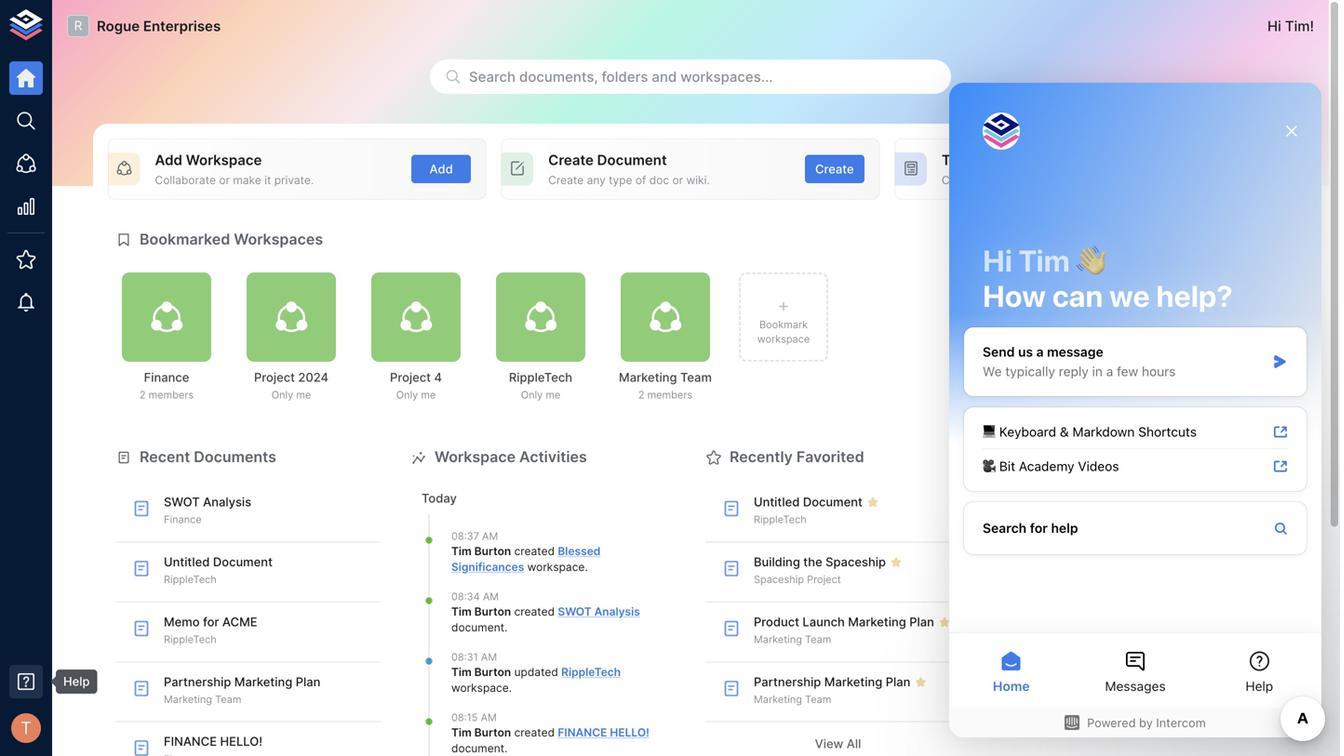 Task type: vqa. For each thing, say whether or not it's contained in the screenshot.
the Password
no



Task type: describe. For each thing, give the bounding box(es) containing it.
20
[[1237, 324, 1250, 337]]

hi tim !
[[1268, 18, 1315, 34]]

08:15
[[452, 712, 478, 725]]

marketing inside the marketing team 2 members
[[619, 371, 677, 385]]

add workspace collaborate or make it private.
[[155, 152, 314, 187]]

building
[[754, 555, 801, 570]]

tim down '08:37'
[[452, 545, 472, 559]]

workspace inside add workspace collaborate or make it private.
[[186, 152, 262, 169]]

template
[[942, 152, 1005, 169]]

help
[[63, 675, 90, 689]]

workspaces...
[[681, 68, 773, 85]]

faster
[[981, 173, 1011, 187]]

0 horizontal spatial finance
[[164, 735, 217, 750]]

r
[[74, 18, 82, 34]]

memo for acme rippletech
[[164, 615, 258, 646]]

bookmark
[[760, 319, 808, 331]]

!
[[1311, 18, 1315, 34]]

rippletech inside memo for acme rippletech
[[164, 634, 217, 646]]

partnership marketing plan marketing team
[[164, 675, 321, 706]]

add button
[[412, 155, 471, 184]]

search documents, folders and workspaces... button
[[430, 60, 952, 94]]

tim burton created
[[452, 545, 558, 559]]

to
[[1085, 283, 1098, 299]]

upgrade inside button
[[1107, 398, 1161, 414]]

building the spaceship
[[754, 555, 886, 570]]

workspace inside bookmark workspace button
[[758, 333, 810, 345]]

upgrade button
[[1092, 389, 1175, 423]]

favorited
[[797, 448, 865, 467]]

today
[[422, 492, 457, 506]]

. inside 08:31 am tim burton updated rippletech workspace .
[[509, 682, 512, 695]]

plan.
[[1191, 254, 1241, 275]]

t
[[21, 719, 32, 739]]

14 / 20
[[1214, 324, 1250, 337]]

project 2024 only me
[[254, 371, 329, 401]]

rippletech inside untitled document rippletech
[[164, 574, 217, 586]]

untitled document rippletech
[[164, 555, 273, 586]]

untitled document
[[754, 495, 863, 510]]

workspace inside 08:31 am tim burton updated rippletech workspace .
[[452, 682, 509, 695]]

updated
[[514, 666, 558, 680]]

view all
[[815, 738, 862, 752]]

am for rippletech
[[481, 652, 497, 664]]

activities
[[520, 448, 587, 467]]

only for 4
[[396, 389, 418, 401]]

blessed significances link
[[452, 545, 601, 574]]

finance 2 members
[[139, 371, 194, 401]]

create document create any type of doc or wiki.
[[549, 152, 710, 187]]

documents used
[[1017, 324, 1107, 337]]

t button
[[6, 709, 47, 750]]

14
[[1214, 324, 1226, 337]]

project for project 4
[[390, 371, 431, 385]]

4
[[434, 371, 442, 385]]

am for swot
[[483, 591, 499, 604]]

1 horizontal spatial documents
[[1017, 324, 1077, 337]]

swot inside swot analysis finance
[[164, 495, 200, 510]]

acme
[[222, 615, 258, 630]]

rogue
[[97, 18, 140, 34]]

rippletech up activities at the bottom left
[[509, 371, 573, 385]]

spaceship project
[[754, 574, 841, 586]]

untitled for untitled document rippletech
[[164, 555, 210, 570]]

recently
[[730, 448, 793, 467]]

tim for finance hello!
[[452, 727, 472, 740]]

plan for partnership marketing plan marketing team
[[296, 675, 321, 690]]

tim right hi
[[1286, 18, 1311, 34]]

workspaces
[[234, 231, 323, 249]]

create inside button
[[816, 162, 854, 176]]

2024
[[298, 371, 329, 385]]

team inside partnership marketing plan marketing team
[[215, 694, 242, 706]]

workspace activities
[[435, 448, 587, 467]]

workspace .
[[524, 561, 588, 574]]

am up tim burton created
[[482, 531, 498, 543]]

used
[[1080, 324, 1107, 337]]

08:37
[[452, 531, 479, 543]]

document for create document
[[597, 152, 667, 169]]

bookmark workspace button
[[739, 273, 829, 362]]

inspired.
[[1058, 173, 1103, 187]]

finance hello!
[[164, 735, 263, 750]]

1 vertical spatial documents
[[194, 448, 276, 467]]

rippletech only me
[[509, 371, 573, 401]]

swot analysis finance
[[164, 495, 252, 526]]

1 vertical spatial workspace
[[528, 561, 585, 574]]

type
[[609, 173, 633, 187]]

08:31 am tim burton updated rippletech workspace .
[[452, 652, 621, 695]]

recent documents
[[140, 448, 276, 467]]

docs.
[[1205, 283, 1239, 299]]

help tooltip
[[43, 670, 97, 695]]

documents,
[[520, 68, 598, 85]]

or inside add workspace collaborate or make it private.
[[219, 173, 230, 187]]

. inside the 08:34 am tim burton created swot analysis document .
[[505, 621, 508, 635]]

0 horizontal spatial the
[[804, 555, 823, 570]]

marketing team 2 members
[[619, 371, 712, 401]]

2 inside the marketing team 2 members
[[639, 389, 645, 401]]

folders
[[602, 68, 648, 85]]

open button
[[1199, 155, 1258, 184]]

launch
[[803, 615, 845, 630]]

create button
[[805, 155, 865, 184]]

1 vertical spatial workspace
[[435, 448, 516, 467]]

finance inside swot analysis finance
[[164, 514, 202, 526]]

on
[[1090, 254, 1111, 275]]

08:37 am
[[452, 531, 498, 543]]

1 vertical spatial spaceship
[[754, 574, 804, 586]]

project 4 only me
[[390, 371, 442, 401]]

2 help image from the top
[[993, 571, 1274, 645]]

me for 2024
[[296, 389, 311, 401]]

2 horizontal spatial project
[[807, 574, 841, 586]]

08:34
[[452, 591, 480, 604]]

hi
[[1268, 18, 1282, 34]]

finance inside 08:15 am tim burton created finance hello! document .
[[558, 727, 607, 740]]

unlimited
[[1146, 283, 1202, 299]]

burton for swot
[[475, 606, 511, 619]]

untitled for untitled document
[[754, 495, 800, 510]]

add for add workspace collaborate or make it private.
[[155, 152, 183, 169]]

marketing team for partnership
[[754, 694, 832, 706]]

and inside search documents, folders and workspaces... button
[[652, 68, 677, 85]]

swot analysis link
[[558, 606, 640, 619]]



Task type: locate. For each thing, give the bounding box(es) containing it.
upgrade down used
[[1107, 398, 1161, 414]]

. down 08:31 am tim burton updated rippletech workspace .
[[505, 742, 508, 756]]

me
[[296, 389, 311, 401], [421, 389, 436, 401], [546, 389, 561, 401]]

tim inside the 08:34 am tim burton created swot analysis document .
[[452, 606, 472, 619]]

finance inside "finance 2 members"
[[144, 371, 189, 385]]

0 horizontal spatial spaceship
[[754, 574, 804, 586]]

open
[[1213, 162, 1244, 176]]

plan
[[910, 615, 935, 630], [296, 675, 321, 690], [886, 675, 911, 690]]

0 horizontal spatial and
[[652, 68, 677, 85]]

1 vertical spatial marketing team
[[754, 694, 832, 706]]

created down workspace .
[[514, 606, 555, 619]]

spaceship up the spaceship project
[[826, 555, 886, 570]]

team inside the marketing team 2 members
[[681, 371, 712, 385]]

tim inside 08:31 am tim burton updated rippletech workspace .
[[452, 666, 472, 680]]

you
[[1026, 254, 1056, 275]]

0 vertical spatial workspace
[[186, 152, 262, 169]]

1 vertical spatial and
[[1014, 173, 1034, 187]]

burton up significances
[[475, 545, 511, 559]]

0 vertical spatial untitled
[[754, 495, 800, 510]]

0 horizontal spatial finance hello! link
[[115, 723, 381, 757]]

0 horizontal spatial me
[[296, 389, 311, 401]]

project
[[254, 371, 295, 385], [390, 371, 431, 385], [807, 574, 841, 586]]

2 created from the top
[[514, 606, 555, 619]]

2 only from the left
[[396, 389, 418, 401]]

3 help image from the top
[[993, 665, 1274, 739]]

1 horizontal spatial analysis
[[595, 606, 640, 619]]

created up workspace .
[[514, 545, 555, 559]]

0 vertical spatial help image
[[993, 476, 1274, 550]]

document for finance hello!
[[452, 742, 505, 756]]

plan for partnership marketing plan
[[886, 675, 911, 690]]

me for 4
[[421, 389, 436, 401]]

finance hello! link down rippletech "link"
[[558, 727, 650, 740]]

2 or from the left
[[673, 173, 683, 187]]

2 horizontal spatial me
[[546, 389, 561, 401]]

burton inside 08:15 am tim burton created finance hello! document .
[[475, 727, 511, 740]]

1 help image from the top
[[993, 476, 1274, 550]]

analysis inside the 08:34 am tim burton created swot analysis document .
[[595, 606, 640, 619]]

tim inside 08:15 am tim burton created finance hello! document .
[[452, 727, 472, 740]]

3 only from the left
[[521, 389, 543, 401]]

. inside 08:15 am tim burton created finance hello! document .
[[505, 742, 508, 756]]

analysis up rippletech "link"
[[595, 606, 640, 619]]

1 horizontal spatial the
[[1115, 254, 1142, 275]]

0 horizontal spatial members
[[149, 389, 194, 401]]

tim for swot analysis
[[452, 606, 472, 619]]

2 me from the left
[[421, 389, 436, 401]]

0 vertical spatial documents
[[1017, 324, 1077, 337]]

document up 08:31
[[452, 621, 505, 635]]

bookmarked
[[140, 231, 230, 249]]

members inside the marketing team 2 members
[[648, 389, 693, 401]]

document inside untitled document rippletech
[[213, 555, 273, 570]]

burton down 08:31
[[475, 666, 511, 680]]

2 horizontal spatial only
[[521, 389, 543, 401]]

am right the 08:34
[[483, 591, 499, 604]]

0 horizontal spatial workspace
[[452, 682, 509, 695]]

collaborate
[[155, 173, 216, 187]]

burton for rippletech
[[475, 666, 511, 680]]

created inside the 08:34 am tim burton created swot analysis document .
[[514, 606, 555, 619]]

are
[[1060, 254, 1086, 275]]

documents up swot analysis finance
[[194, 448, 276, 467]]

plan inside partnership marketing plan marketing team
[[296, 675, 321, 690]]

hello!
[[610, 727, 650, 740], [220, 735, 263, 750]]

add
[[155, 152, 183, 169], [430, 162, 453, 176]]

members inside "finance 2 members"
[[149, 389, 194, 401]]

1 horizontal spatial workspace
[[528, 561, 585, 574]]

1 horizontal spatial partnership
[[754, 675, 822, 690]]

1 vertical spatial the
[[804, 555, 823, 570]]

partnership down memo for acme rippletech on the bottom left of page
[[164, 675, 231, 690]]

blessed significances
[[452, 545, 601, 574]]

rippletech link
[[562, 666, 621, 680]]

am inside the 08:34 am tim burton created swot analysis document .
[[483, 591, 499, 604]]

1 horizontal spatial or
[[673, 173, 683, 187]]

swot inside the 08:34 am tim burton created swot analysis document .
[[558, 606, 592, 619]]

add inside button
[[430, 162, 453, 176]]

untitled
[[754, 495, 800, 510], [164, 555, 210, 570]]

1 created from the top
[[514, 545, 555, 559]]

08:34 am tim burton created swot analysis document .
[[452, 591, 640, 635]]

0 horizontal spatial add
[[155, 152, 183, 169]]

document down favorited
[[803, 495, 863, 510]]

enterprises
[[143, 18, 221, 34]]

finance hello! link
[[115, 723, 381, 757], [558, 727, 650, 740]]

2 vertical spatial created
[[514, 727, 555, 740]]

and
[[652, 68, 677, 85], [1014, 173, 1034, 187]]

finance down rippletech "link"
[[558, 727, 607, 740]]

4 burton from the top
[[475, 727, 511, 740]]

0 horizontal spatial swot
[[164, 495, 200, 510]]

. up 08:31 am tim burton updated rippletech workspace .
[[505, 621, 508, 635]]

. up 08:15 am tim burton created finance hello! document .
[[509, 682, 512, 695]]

workspace down bookmark
[[758, 333, 810, 345]]

add inside add workspace collaborate or make it private.
[[155, 152, 183, 169]]

am inside 08:31 am tim burton updated rippletech workspace .
[[481, 652, 497, 664]]

1 vertical spatial untitled
[[164, 555, 210, 570]]

upgrade down you
[[1028, 283, 1082, 299]]

0 vertical spatial workspace
[[758, 333, 810, 345]]

it
[[265, 173, 271, 187]]

1 vertical spatial upgrade
[[1107, 398, 1161, 414]]

0 horizontal spatial documents
[[194, 448, 276, 467]]

of
[[636, 173, 647, 187]]

0 vertical spatial and
[[652, 68, 677, 85]]

hello! inside 08:15 am tim burton created finance hello! document .
[[610, 727, 650, 740]]

1 horizontal spatial members
[[648, 389, 693, 401]]

0 horizontal spatial or
[[219, 173, 230, 187]]

burton down the 08:34
[[475, 606, 511, 619]]

0 vertical spatial marketing team
[[754, 634, 832, 646]]

document inside the 08:34 am tim burton created swot analysis document .
[[452, 621, 505, 635]]

spaceship down building
[[754, 574, 804, 586]]

untitled inside untitled document rippletech
[[164, 555, 210, 570]]

. down blessed
[[585, 561, 588, 574]]

finance down partnership marketing plan marketing team on the left of the page
[[164, 735, 217, 750]]

rippletech inside 08:31 am tim burton updated rippletech workspace .
[[562, 666, 621, 680]]

2 members from the left
[[648, 389, 693, 401]]

rippletech up memo
[[164, 574, 217, 586]]

memo
[[164, 615, 200, 630]]

product
[[754, 615, 800, 630]]

0 horizontal spatial workspace
[[186, 152, 262, 169]]

analysis
[[203, 495, 252, 510], [595, 606, 640, 619]]

and inside template gallery create faster and get inspired.
[[1014, 173, 1034, 187]]

finance
[[144, 371, 189, 385], [164, 514, 202, 526]]

documents left used
[[1017, 324, 1077, 337]]

only for 2024
[[272, 389, 294, 401]]

product launch marketing plan
[[754, 615, 935, 630]]

partnership marketing plan
[[754, 675, 911, 690]]

document up acme
[[213, 555, 273, 570]]

only inside rippletech only me
[[521, 389, 543, 401]]

created down 08:31 am tim burton updated rippletech workspace .
[[514, 727, 555, 740]]

1 horizontal spatial and
[[1014, 173, 1034, 187]]

marketing team down partnership marketing plan
[[754, 694, 832, 706]]

me inside rippletech only me
[[546, 389, 561, 401]]

document for untitled document
[[213, 555, 273, 570]]

created for swot
[[514, 606, 555, 619]]

marketing team down product
[[754, 634, 832, 646]]

2 vertical spatial document
[[213, 555, 273, 570]]

3 me from the left
[[546, 389, 561, 401]]

1 horizontal spatial project
[[390, 371, 431, 385]]

1 2 from the left
[[139, 389, 146, 401]]

1 horizontal spatial swot
[[558, 606, 592, 619]]

0 horizontal spatial 2
[[139, 389, 146, 401]]

rogue enterprises
[[97, 18, 221, 34]]

tim down 08:31
[[452, 666, 472, 680]]

1 horizontal spatial spaceship
[[826, 555, 886, 570]]

finance up untitled document rippletech
[[164, 514, 202, 526]]

0 vertical spatial swot
[[164, 495, 200, 510]]

analysis inside swot analysis finance
[[203, 495, 252, 510]]

or left make
[[219, 173, 230, 187]]

the up the unlock
[[1115, 254, 1142, 275]]

marketing
[[619, 371, 677, 385], [848, 615, 907, 630], [754, 634, 803, 646], [234, 675, 293, 690], [825, 675, 883, 690], [164, 694, 212, 706], [754, 694, 803, 706]]

spaceship
[[826, 555, 886, 570], [754, 574, 804, 586]]

0 horizontal spatial partnership
[[164, 675, 231, 690]]

2 horizontal spatial document
[[803, 495, 863, 510]]

for
[[203, 615, 219, 630]]

dialog
[[950, 83, 1322, 738]]

add for add
[[430, 162, 453, 176]]

1 vertical spatial finance
[[164, 514, 202, 526]]

burton down 08:15 at left bottom
[[475, 727, 511, 740]]

upgrade inside the you are on the free plan. upgrade to unlock unlimited docs.
[[1028, 283, 1082, 299]]

unlock
[[1101, 283, 1142, 299]]

1 vertical spatial analysis
[[595, 606, 640, 619]]

bookmarked workspaces
[[140, 231, 323, 249]]

the inside the you are on the free plan. upgrade to unlock unlimited docs.
[[1115, 254, 1142, 275]]

0 vertical spatial the
[[1115, 254, 1142, 275]]

1 horizontal spatial upgrade
[[1107, 398, 1161, 414]]

0 vertical spatial finance
[[144, 371, 189, 385]]

3 burton from the top
[[475, 666, 511, 680]]

1 burton from the top
[[475, 545, 511, 559]]

search documents, folders and workspaces...
[[469, 68, 773, 85]]

0 horizontal spatial project
[[254, 371, 295, 385]]

partnership for partnership marketing plan marketing team
[[164, 675, 231, 690]]

significances
[[452, 561, 524, 574]]

document inside 08:15 am tim burton created finance hello! document .
[[452, 742, 505, 756]]

created inside 08:15 am tim burton created finance hello! document .
[[514, 727, 555, 740]]

2 marketing team from the top
[[754, 694, 832, 706]]

1 vertical spatial document
[[803, 495, 863, 510]]

workspace down blessed
[[528, 561, 585, 574]]

project inside project 2024 only me
[[254, 371, 295, 385]]

1 horizontal spatial document
[[597, 152, 667, 169]]

burton
[[475, 545, 511, 559], [475, 606, 511, 619], [475, 666, 511, 680], [475, 727, 511, 740]]

1 me from the left
[[296, 389, 311, 401]]

1 horizontal spatial only
[[396, 389, 418, 401]]

me down 2024
[[296, 389, 311, 401]]

only inside project 2024 only me
[[272, 389, 294, 401]]

partnership inside partnership marketing plan marketing team
[[164, 675, 231, 690]]

the up the spaceship project
[[804, 555, 823, 570]]

get
[[1037, 173, 1055, 187]]

and right folders
[[652, 68, 677, 85]]

finance up recent
[[144, 371, 189, 385]]

0 vertical spatial created
[[514, 545, 555, 559]]

created for finance
[[514, 727, 555, 740]]

2 2 from the left
[[639, 389, 645, 401]]

1 partnership from the left
[[164, 675, 231, 690]]

0 vertical spatial document
[[597, 152, 667, 169]]

partnership for partnership marketing plan
[[754, 675, 822, 690]]

0 horizontal spatial untitled
[[164, 555, 210, 570]]

burton for finance
[[475, 727, 511, 740]]

0 horizontal spatial analysis
[[203, 495, 252, 510]]

2 burton from the top
[[475, 606, 511, 619]]

1 horizontal spatial 2
[[639, 389, 645, 401]]

me up activities at the bottom left
[[546, 389, 561, 401]]

1 vertical spatial document
[[452, 742, 505, 756]]

marketing team for product
[[754, 634, 832, 646]]

1 only from the left
[[272, 389, 294, 401]]

burton inside the 08:34 am tim burton created swot analysis document .
[[475, 606, 511, 619]]

recent
[[140, 448, 190, 467]]

1 horizontal spatial add
[[430, 162, 453, 176]]

project left 4
[[390, 371, 431, 385]]

hello! down partnership marketing plan marketing team on the left of the page
[[220, 735, 263, 750]]

finance
[[558, 727, 607, 740], [164, 735, 217, 750]]

1 horizontal spatial hello!
[[610, 727, 650, 740]]

partnership down product
[[754, 675, 822, 690]]

2 horizontal spatial workspace
[[758, 333, 810, 345]]

1 members from the left
[[149, 389, 194, 401]]

am right 08:15 at left bottom
[[481, 712, 497, 725]]

rippletech down memo
[[164, 634, 217, 646]]

am right 08:31
[[481, 652, 497, 664]]

tim down the 08:34
[[452, 606, 472, 619]]

finance hello! link down partnership marketing plan marketing team on the left of the page
[[115, 723, 381, 757]]

am inside 08:15 am tim burton created finance hello! document .
[[481, 712, 497, 725]]

or inside "create document create any type of doc or wiki."
[[673, 173, 683, 187]]

document
[[452, 621, 505, 635], [452, 742, 505, 756]]

/
[[1230, 324, 1234, 337]]

or right doc
[[673, 173, 683, 187]]

workspace up make
[[186, 152, 262, 169]]

08:31
[[452, 652, 478, 664]]

make
[[233, 173, 261, 187]]

doc
[[650, 173, 670, 187]]

all
[[847, 738, 862, 752]]

and down "gallery"
[[1014, 173, 1034, 187]]

swot
[[164, 495, 200, 510], [558, 606, 592, 619]]

partnership
[[164, 675, 231, 690], [754, 675, 822, 690]]

only inside project 4 only me
[[396, 389, 418, 401]]

view all button
[[706, 731, 971, 757]]

document for swot analysis
[[452, 621, 505, 635]]

workspace up 08:15 at left bottom
[[452, 682, 509, 695]]

tim down 08:15 at left bottom
[[452, 727, 472, 740]]

untitled down swot analysis finance
[[164, 555, 210, 570]]

3 created from the top
[[514, 727, 555, 740]]

0 horizontal spatial only
[[272, 389, 294, 401]]

1 document from the top
[[452, 621, 505, 635]]

workspace
[[758, 333, 810, 345], [528, 561, 585, 574], [452, 682, 509, 695]]

project inside project 4 only me
[[390, 371, 431, 385]]

me inside project 2024 only me
[[296, 389, 311, 401]]

template gallery create faster and get inspired.
[[942, 152, 1103, 187]]

0 vertical spatial document
[[452, 621, 505, 635]]

project for project 2024
[[254, 371, 295, 385]]

hello! down rippletech "link"
[[610, 727, 650, 740]]

1 vertical spatial help image
[[993, 571, 1274, 645]]

bookmark workspace
[[758, 319, 810, 345]]

1 horizontal spatial me
[[421, 389, 436, 401]]

help image
[[993, 476, 1274, 550], [993, 571, 1274, 645], [993, 665, 1274, 739]]

burton inside 08:31 am tim burton updated rippletech workspace .
[[475, 666, 511, 680]]

1 vertical spatial created
[[514, 606, 555, 619]]

1 horizontal spatial untitled
[[754, 495, 800, 510]]

0 horizontal spatial hello!
[[220, 735, 263, 750]]

tim
[[1286, 18, 1311, 34], [452, 545, 472, 559], [452, 606, 472, 619], [452, 666, 472, 680], [452, 727, 472, 740]]

swot down workspace .
[[558, 606, 592, 619]]

1 or from the left
[[219, 173, 230, 187]]

project down building the spaceship at right
[[807, 574, 841, 586]]

0 vertical spatial spaceship
[[826, 555, 886, 570]]

document up of
[[597, 152, 667, 169]]

2 inside "finance 2 members"
[[139, 389, 146, 401]]

rippletech
[[509, 371, 573, 385], [754, 514, 807, 526], [164, 574, 217, 586], [164, 634, 217, 646], [562, 666, 621, 680]]

1 horizontal spatial finance
[[558, 727, 607, 740]]

rippletech down untitled document
[[754, 514, 807, 526]]

project left 2024
[[254, 371, 295, 385]]

tim for rippletech
[[452, 666, 472, 680]]

1 horizontal spatial finance hello! link
[[558, 727, 650, 740]]

am for finance
[[481, 712, 497, 725]]

created
[[514, 545, 555, 559], [514, 606, 555, 619], [514, 727, 555, 740]]

analysis down 'recent documents'
[[203, 495, 252, 510]]

2 partnership from the left
[[754, 675, 822, 690]]

gallery
[[1008, 152, 1056, 169]]

wiki.
[[687, 173, 710, 187]]

document inside "create document create any type of doc or wiki."
[[597, 152, 667, 169]]

1 marketing team from the top
[[754, 634, 832, 646]]

0 vertical spatial upgrade
[[1028, 283, 1082, 299]]

1 vertical spatial swot
[[558, 606, 592, 619]]

workspace up today
[[435, 448, 516, 467]]

rippletech right updated
[[562, 666, 621, 680]]

any
[[587, 173, 606, 187]]

private.
[[274, 173, 314, 187]]

0 horizontal spatial upgrade
[[1028, 283, 1082, 299]]

0 horizontal spatial document
[[213, 555, 273, 570]]

1 horizontal spatial workspace
[[435, 448, 516, 467]]

document
[[597, 152, 667, 169], [803, 495, 863, 510], [213, 555, 273, 570]]

document down 08:15 at left bottom
[[452, 742, 505, 756]]

2 vertical spatial workspace
[[452, 682, 509, 695]]

create inside template gallery create faster and get inspired.
[[942, 173, 978, 187]]

08:15 am tim burton created finance hello! document .
[[452, 712, 650, 756]]

marketing team
[[754, 634, 832, 646], [754, 694, 832, 706]]

0 vertical spatial analysis
[[203, 495, 252, 510]]

2 document from the top
[[452, 742, 505, 756]]

me down 4
[[421, 389, 436, 401]]

search
[[469, 68, 516, 85]]

untitled down recently in the bottom right of the page
[[754, 495, 800, 510]]

swot down recent
[[164, 495, 200, 510]]

2 vertical spatial help image
[[993, 665, 1274, 739]]

free
[[1146, 254, 1187, 275]]

me inside project 4 only me
[[421, 389, 436, 401]]

blessed
[[558, 545, 601, 559]]



